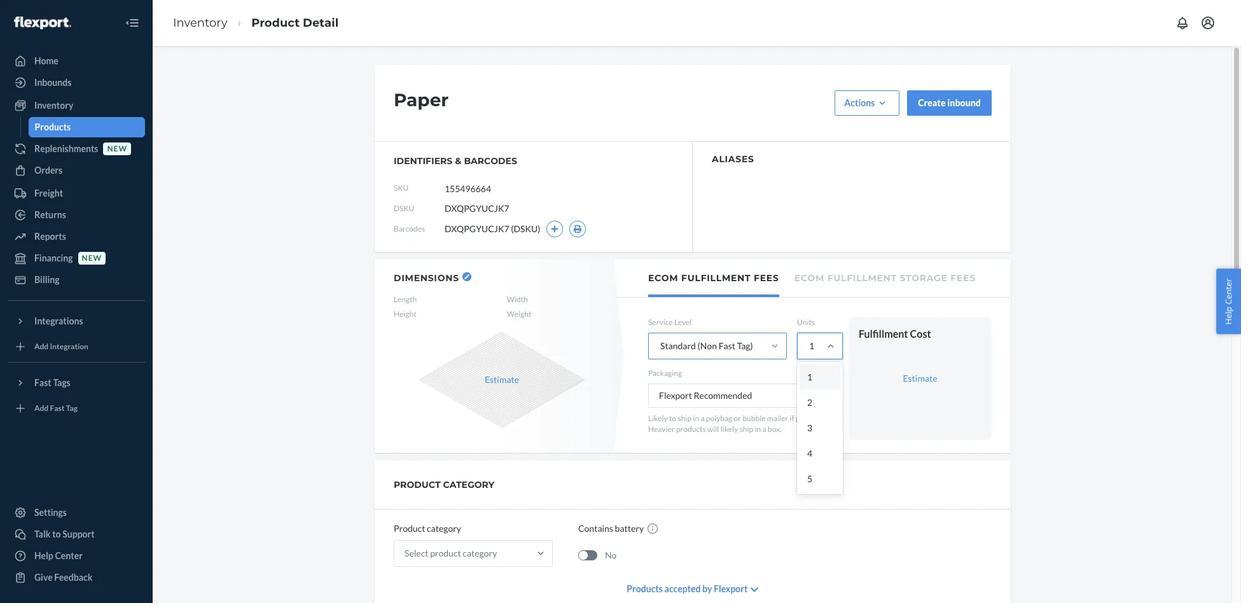 Task type: vqa. For each thing, say whether or not it's contained in the screenshot.
your to the bottom
no



Task type: locate. For each thing, give the bounding box(es) containing it.
standard
[[660, 341, 696, 351]]

fulfillment for fees
[[682, 272, 751, 284]]

1 vertical spatial ship
[[740, 425, 754, 434]]

estimate for estimate link
[[903, 373, 938, 384]]

1 horizontal spatial category
[[463, 548, 497, 559]]

polybag
[[706, 414, 733, 423]]

pencil alt image
[[464, 274, 469, 279]]

ecom fulfillment fees tab
[[648, 260, 779, 297]]

flexport down "packaging"
[[659, 390, 692, 401]]

0 vertical spatial help
[[1223, 307, 1235, 325]]

0 horizontal spatial center
[[55, 550, 83, 561]]

help inside button
[[1223, 307, 1235, 325]]

add down fast tags
[[34, 404, 48, 413]]

category
[[427, 523, 461, 534], [463, 548, 497, 559]]

tab list containing ecom fulfillment fees
[[618, 260, 1011, 298]]

2 fees from the left
[[951, 272, 976, 284]]

fast left tag at bottom
[[50, 404, 65, 413]]

1 fees from the left
[[754, 272, 779, 284]]

1 vertical spatial add
[[34, 404, 48, 413]]

financing
[[34, 253, 73, 263]]

sku
[[394, 184, 409, 193]]

product left detail
[[251, 16, 300, 30]]

ecom inside tab
[[794, 272, 825, 284]]

1 vertical spatial flexport
[[714, 584, 748, 594]]

cost
[[910, 328, 931, 340]]

tab list
[[618, 260, 1011, 298]]

1 horizontal spatial inventory
[[173, 16, 227, 30]]

1 vertical spatial new
[[82, 254, 102, 263]]

dxqpgyucjk7 (dsku)
[[445, 223, 541, 234]]

inbounds
[[34, 77, 71, 88]]

add inside add fast tag link
[[34, 404, 48, 413]]

product category
[[394, 523, 461, 534]]

2 add from the top
[[34, 404, 48, 413]]

0 vertical spatial a
[[701, 414, 705, 423]]

add fast tag
[[34, 404, 78, 413]]

open account menu image
[[1201, 15, 1216, 31]]

products left accepted
[[627, 584, 663, 594]]

products accepted by flexport
[[627, 584, 748, 594]]

0 horizontal spatial help center
[[34, 550, 83, 561]]

flexport recommended button
[[648, 384, 839, 408]]

product
[[430, 548, 461, 559]]

0 vertical spatial in
[[693, 414, 699, 423]]

1 down units
[[809, 341, 815, 351]]

in
[[693, 414, 699, 423], [755, 425, 761, 434]]

center inside button
[[1223, 278, 1235, 305]]

1 add from the top
[[34, 342, 48, 352]]

dimensions
[[394, 272, 459, 284]]

dxqpgyucjk7 for dxqpgyucjk7 (dsku)
[[445, 223, 509, 234]]

0 vertical spatial inventory link
[[173, 16, 227, 30]]

by
[[703, 584, 712, 594]]

0 horizontal spatial inventory link
[[8, 95, 145, 116]]

1 horizontal spatial help
[[1223, 307, 1235, 325]]

add for add fast tag
[[34, 404, 48, 413]]

products
[[676, 425, 706, 434]]

1 horizontal spatial products
[[627, 584, 663, 594]]

0 vertical spatial add
[[34, 342, 48, 352]]

1 horizontal spatial help center
[[1223, 278, 1235, 325]]

width
[[507, 295, 528, 304]]

1 up 2
[[807, 372, 813, 383]]

battery
[[615, 523, 644, 534]]

or
[[734, 414, 741, 423]]

0 vertical spatial 1
[[809, 341, 815, 351]]

breadcrumbs navigation
[[163, 4, 349, 42]]

tag)
[[737, 341, 753, 351]]

fast
[[719, 341, 736, 351], [34, 377, 51, 388], [50, 404, 65, 413]]

0 vertical spatial products
[[35, 122, 71, 132]]

1 vertical spatial product
[[394, 523, 425, 534]]

ship down bubble
[[740, 425, 754, 434]]

talk to support button
[[8, 524, 145, 545]]

new for financing
[[82, 254, 102, 263]]

0 vertical spatial center
[[1223, 278, 1235, 305]]

2 vertical spatial fast
[[50, 404, 65, 413]]

accepted
[[665, 584, 701, 594]]

1 vertical spatial in
[[755, 425, 761, 434]]

ecom
[[648, 272, 679, 284], [794, 272, 825, 284]]

1 horizontal spatial to
[[669, 414, 676, 423]]

0 vertical spatial new
[[107, 144, 127, 154]]

weight
[[507, 309, 532, 319]]

category right product
[[463, 548, 497, 559]]

close navigation image
[[125, 15, 140, 31]]

help center inside button
[[1223, 278, 1235, 325]]

0 horizontal spatial ecom
[[648, 272, 679, 284]]

ship
[[678, 414, 692, 423], [740, 425, 754, 434]]

0 vertical spatial flexport
[[659, 390, 692, 401]]

new down products link
[[107, 144, 127, 154]]

ecom for ecom fulfillment fees
[[648, 272, 679, 284]]

0 vertical spatial category
[[427, 523, 461, 534]]

1
[[809, 341, 815, 351], [807, 372, 813, 383]]

new
[[107, 144, 127, 154], [82, 254, 102, 263]]

0 vertical spatial dxqpgyucjk7
[[445, 203, 509, 214]]

pen image
[[819, 392, 828, 400]]

1 horizontal spatial ecom
[[794, 272, 825, 284]]

add inside add integration link
[[34, 342, 48, 352]]

0 horizontal spatial new
[[82, 254, 102, 263]]

1 horizontal spatial estimate
[[903, 373, 938, 384]]

ecom inside tab
[[648, 272, 679, 284]]

inventory inside breadcrumbs navigation
[[173, 16, 227, 30]]

give feedback
[[34, 572, 93, 583]]

1 dxqpgyucjk7 from the top
[[445, 203, 509, 214]]

open notifications image
[[1175, 15, 1191, 31]]

new down reports "link"
[[82, 254, 102, 263]]

will
[[708, 425, 719, 434]]

ecom up service
[[648, 272, 679, 284]]

1 horizontal spatial product
[[394, 523, 425, 534]]

0 horizontal spatial to
[[52, 529, 61, 540]]

1 vertical spatial to
[[52, 529, 61, 540]]

2
[[807, 397, 813, 408]]

fees
[[754, 272, 779, 284], [951, 272, 976, 284]]

category up product
[[427, 523, 461, 534]]

0 vertical spatial help center
[[1223, 278, 1235, 325]]

to
[[669, 414, 676, 423], [52, 529, 61, 540]]

center
[[1223, 278, 1235, 305], [55, 550, 83, 561]]

flexport right by
[[714, 584, 748, 594]]

create inbound button
[[908, 90, 992, 116]]

ship up products
[[678, 414, 692, 423]]

ecom for ecom fulfillment storage fees
[[794, 272, 825, 284]]

fulfillment inside tab
[[682, 272, 751, 284]]

2 ecom from the left
[[794, 272, 825, 284]]

plus image
[[551, 225, 559, 233]]

fulfillment
[[682, 272, 751, 284], [828, 272, 897, 284], [859, 328, 908, 340]]

1 vertical spatial inventory
[[34, 100, 73, 111]]

1 vertical spatial dxqpgyucjk7
[[445, 223, 509, 234]]

flexport logo image
[[14, 16, 71, 29]]

to right likely
[[669, 414, 676, 423]]

1 ecom from the left
[[648, 272, 679, 284]]

0 horizontal spatial help
[[34, 550, 53, 561]]

fast left tags
[[34, 377, 51, 388]]

a left box.
[[763, 425, 767, 434]]

dxqpgyucjk7
[[445, 203, 509, 214], [445, 223, 509, 234]]

1 horizontal spatial inventory link
[[173, 16, 227, 30]]

fees inside ecom fulfillment storage fees tab
[[951, 272, 976, 284]]

1 horizontal spatial flexport
[[714, 584, 748, 594]]

fulfillment left the storage
[[828, 272, 897, 284]]

integrations
[[34, 316, 83, 326]]

estimate for estimate button
[[485, 374, 519, 385]]

1 vertical spatial fast
[[34, 377, 51, 388]]

fulfillment inside tab
[[828, 272, 897, 284]]

0 horizontal spatial estimate
[[485, 374, 519, 385]]

select product category
[[405, 548, 497, 559]]

(non
[[698, 341, 717, 351]]

to for talk
[[52, 529, 61, 540]]

0 horizontal spatial product
[[251, 16, 300, 30]]

fulfillment up the level
[[682, 272, 751, 284]]

0 vertical spatial inventory
[[173, 16, 227, 30]]

new for replenishments
[[107, 144, 127, 154]]

help center
[[1223, 278, 1235, 325], [34, 550, 83, 561]]

ecom up units
[[794, 272, 825, 284]]

integration
[[50, 342, 88, 352]]

estimate
[[903, 373, 938, 384], [485, 374, 519, 385]]

0 vertical spatial to
[[669, 414, 676, 423]]

0 horizontal spatial products
[[35, 122, 71, 132]]

to inside button
[[52, 529, 61, 540]]

2 dxqpgyucjk7 from the top
[[445, 223, 509, 234]]

product inside breadcrumbs navigation
[[251, 16, 300, 30]]

barcodes
[[464, 155, 517, 167]]

in up products
[[693, 414, 699, 423]]

1 vertical spatial center
[[55, 550, 83, 561]]

inventory link
[[173, 16, 227, 30], [8, 95, 145, 116]]

product up select
[[394, 523, 425, 534]]

height
[[394, 309, 417, 319]]

help
[[1223, 307, 1235, 325], [34, 550, 53, 561]]

product for product category
[[394, 523, 425, 534]]

None text field
[[445, 176, 540, 200]]

0 horizontal spatial in
[[693, 414, 699, 423]]

0 horizontal spatial flexport
[[659, 390, 692, 401]]

freight
[[34, 188, 63, 199]]

1 vertical spatial products
[[627, 584, 663, 594]]

to for likely
[[669, 414, 676, 423]]

reports link
[[8, 227, 145, 247]]

orders link
[[8, 160, 145, 181]]

add integration
[[34, 342, 88, 352]]

1 horizontal spatial fees
[[951, 272, 976, 284]]

products up replenishments
[[35, 122, 71, 132]]

to right talk
[[52, 529, 61, 540]]

dxqpgyucjk7 up dxqpgyucjk7 (dsku)
[[445, 203, 509, 214]]

integrations button
[[8, 311, 145, 332]]

fast left tag)
[[719, 341, 736, 351]]

talk to support
[[34, 529, 95, 540]]

fast inside dropdown button
[[34, 377, 51, 388]]

1 vertical spatial help center
[[34, 550, 83, 561]]

dxqpgyucjk7 left the (dsku)
[[445, 223, 509, 234]]

1 horizontal spatial a
[[763, 425, 767, 434]]

paper
[[394, 89, 449, 111]]

add left integration
[[34, 342, 48, 352]]

units element
[[797, 333, 843, 495]]

1 horizontal spatial new
[[107, 144, 127, 154]]

0 vertical spatial product
[[251, 16, 300, 30]]

to inside likely to ship in a polybag or bubble mailer if possible. heavier products will likely ship in a box.
[[669, 414, 676, 423]]

1 horizontal spatial center
[[1223, 278, 1235, 305]]

box.
[[768, 425, 782, 434]]

home
[[34, 55, 58, 66]]

a up products
[[701, 414, 705, 423]]

0 horizontal spatial fees
[[754, 272, 779, 284]]

0 horizontal spatial ship
[[678, 414, 692, 423]]

1 vertical spatial category
[[463, 548, 497, 559]]

1 vertical spatial 1
[[807, 372, 813, 383]]

possible.
[[796, 414, 825, 423]]

in down bubble
[[755, 425, 761, 434]]



Task type: describe. For each thing, give the bounding box(es) containing it.
0 horizontal spatial a
[[701, 414, 705, 423]]

fulfillment left cost
[[859, 328, 908, 340]]

fulfillment for storage
[[828, 272, 897, 284]]

units
[[797, 318, 815, 327]]

inventory link inside breadcrumbs navigation
[[173, 16, 227, 30]]

service level
[[648, 318, 692, 327]]

fast tags button
[[8, 373, 145, 393]]

product category
[[394, 479, 495, 491]]

fees inside ecom fulfillment fees tab
[[754, 272, 779, 284]]

product for product detail
[[251, 16, 300, 30]]

recommended
[[694, 390, 752, 401]]

1 vertical spatial a
[[763, 425, 767, 434]]

1 horizontal spatial in
[[755, 425, 761, 434]]

0 vertical spatial ship
[[678, 414, 692, 423]]

if
[[790, 414, 794, 423]]

ecom fulfillment storage fees tab
[[794, 260, 976, 295]]

1 for 1 2 3 4 5
[[807, 372, 813, 383]]

help center link
[[8, 546, 145, 566]]

returns
[[34, 209, 66, 220]]

1 vertical spatial inventory link
[[8, 95, 145, 116]]

likely
[[721, 425, 738, 434]]

inbounds link
[[8, 73, 145, 93]]

replenishments
[[34, 143, 98, 154]]

1 2 3 4 5
[[807, 372, 813, 484]]

add for add integration
[[34, 342, 48, 352]]

home link
[[8, 51, 145, 71]]

length
[[394, 295, 417, 304]]

product detail link
[[251, 16, 339, 30]]

likely
[[648, 414, 668, 423]]

tag
[[66, 404, 78, 413]]

chevron down image
[[751, 586, 759, 594]]

likely to ship in a polybag or bubble mailer if possible. heavier products will likely ship in a box.
[[648, 414, 825, 434]]

fast tags
[[34, 377, 70, 388]]

create
[[918, 97, 946, 108]]

service
[[648, 318, 673, 327]]

orders
[[34, 165, 62, 176]]

identifiers & barcodes
[[394, 155, 517, 167]]

5
[[807, 474, 813, 484]]

billing
[[34, 274, 60, 285]]

product detail
[[251, 16, 339, 30]]

actions
[[845, 97, 875, 108]]

standard (non fast tag)
[[660, 341, 753, 351]]

bubble
[[743, 414, 766, 423]]

1 horizontal spatial ship
[[740, 425, 754, 434]]

inbound
[[948, 97, 981, 108]]

give
[[34, 572, 53, 583]]

actions button
[[835, 90, 900, 116]]

0 horizontal spatial category
[[427, 523, 461, 534]]

estimate link
[[903, 373, 938, 384]]

barcodes
[[394, 224, 425, 234]]

add integration link
[[8, 337, 145, 357]]

4
[[807, 448, 813, 459]]

support
[[63, 529, 95, 540]]

detail
[[303, 16, 339, 30]]

contains battery
[[578, 523, 644, 534]]

freight link
[[8, 183, 145, 204]]

identifiers
[[394, 155, 453, 167]]

1 vertical spatial help
[[34, 550, 53, 561]]

products for products
[[35, 122, 71, 132]]

talk
[[34, 529, 51, 540]]

feedback
[[54, 572, 93, 583]]

0 horizontal spatial inventory
[[34, 100, 73, 111]]

products for products accepted by flexport
[[627, 584, 663, 594]]

add fast tag link
[[8, 398, 145, 419]]

(dsku)
[[511, 223, 541, 234]]

heavier
[[648, 425, 675, 434]]

settings link
[[8, 503, 145, 523]]

packaging
[[648, 369, 682, 378]]

flexport recommended
[[659, 390, 752, 401]]

0 vertical spatial fast
[[719, 341, 736, 351]]

settings
[[34, 507, 67, 518]]

storage
[[900, 272, 948, 284]]

&
[[455, 155, 462, 167]]

dxqpgyucjk7 for dxqpgyucjk7
[[445, 203, 509, 214]]

mailer
[[767, 414, 788, 423]]

category
[[443, 479, 495, 491]]

give feedback button
[[8, 568, 145, 588]]

contains
[[578, 523, 613, 534]]

no
[[605, 550, 617, 560]]

dsku
[[394, 204, 414, 213]]

fulfillment cost
[[859, 328, 931, 340]]

tags
[[53, 377, 70, 388]]

flexport inside button
[[659, 390, 692, 401]]

billing link
[[8, 270, 145, 290]]

ecom fulfillment storage fees
[[794, 272, 976, 284]]

products link
[[28, 117, 145, 137]]

select
[[405, 548, 429, 559]]

estimate button
[[485, 374, 519, 386]]

print image
[[574, 225, 583, 233]]

help center button
[[1217, 269, 1241, 334]]

1 for 1
[[809, 341, 815, 351]]

product
[[394, 479, 441, 491]]

returns link
[[8, 205, 145, 225]]

create inbound
[[918, 97, 981, 108]]



